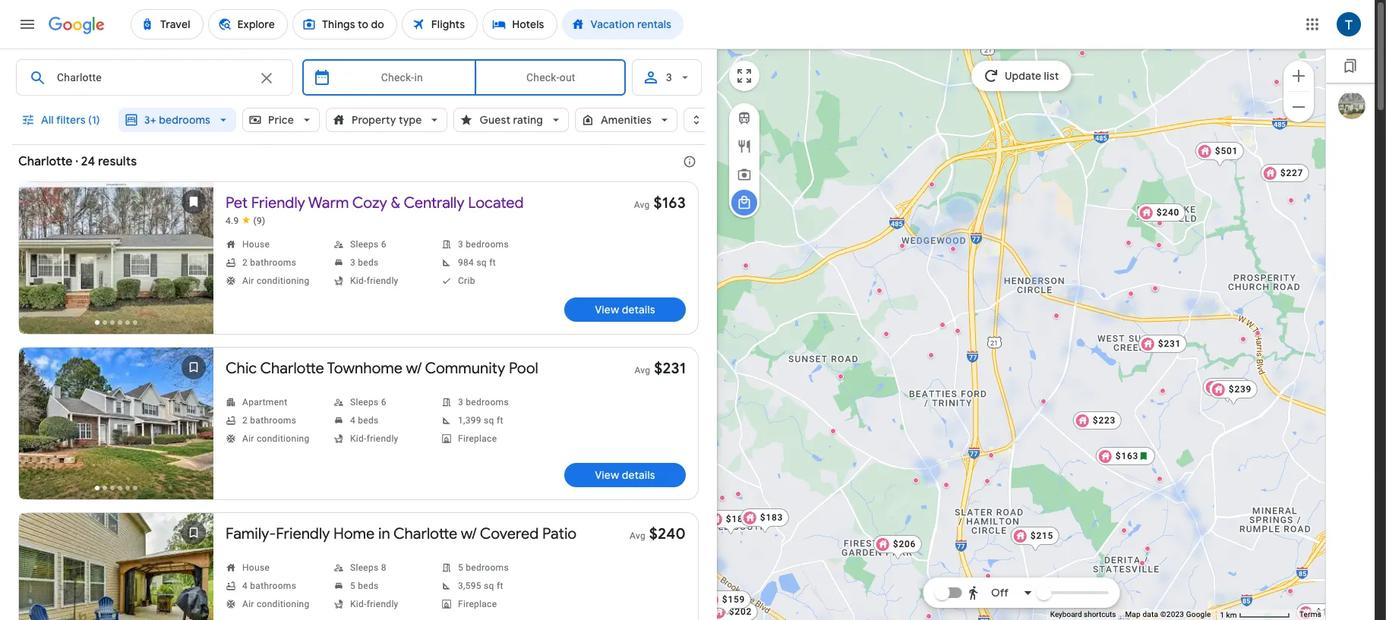 Task type: vqa. For each thing, say whether or not it's contained in the screenshot.
bottom "Avg"
yes



Task type: describe. For each thing, give the bounding box(es) containing it.
2 details from the top
[[622, 469, 656, 482]]

update list
[[1006, 69, 1060, 83]]

chic charlotte bungalow in charlotte image
[[756, 510, 762, 516]]

$501
[[1216, 146, 1239, 156]]

tranquility with unexpected pleasures image
[[1288, 588, 1294, 595]]

terms link
[[1300, 611, 1322, 619]]

$501 link
[[1196, 142, 1245, 168]]

all filters (1)
[[41, 113, 100, 127]]

photo 1 image for $231
[[19, 348, 214, 500]]

saved - pet friendly warm cozy & centrally located image
[[176, 184, 212, 220]]

$239 link
[[1209, 380, 1258, 406]]

your home in charlotte image
[[877, 288, 883, 294]]

1
[[1221, 611, 1225, 620]]

shortcuts
[[1084, 611, 1117, 619]]

$223
[[1093, 415, 1116, 426]]

1 view from the top
[[595, 303, 620, 317]]

3
[[666, 71, 672, 84]]

$231 link
[[1139, 335, 1188, 353]]

$101 link
[[1297, 604, 1346, 621]]

1 view details link from the top
[[565, 298, 686, 322]]

$240 link
[[1137, 203, 1186, 221]]

$176
[[1223, 382, 1246, 392]]

knight's vacation property - charlotte, nc image
[[720, 495, 726, 501]]

pet friendly lux paradise image
[[1126, 240, 1132, 246]]

$183
[[760, 513, 784, 523]]

price button
[[242, 102, 320, 138]]

data
[[1143, 611, 1159, 619]]

Check-out text field
[[488, 60, 614, 95]]

0 vertical spatial $163
[[654, 194, 686, 213]]

new! pet-friendly charlotte home w/ patio  yard! image
[[1274, 79, 1280, 85]]

charlotte house image
[[1289, 197, 1295, 203]]

photos list for $163
[[19, 182, 214, 347]]

avg $240
[[630, 525, 686, 544]]

avg for $240
[[630, 531, 646, 542]]

next image for $231
[[176, 409, 212, 445]]

1 details from the top
[[622, 303, 656, 317]]

the greenway house | modern lux home near uptown image
[[1241, 336, 1247, 342]]

5☆ modern remodel tranquil charlotte charm for 6 people! image
[[1145, 546, 1151, 552]]

$215
[[1031, 531, 1054, 541]]

northlake gem minutes from uptown image
[[929, 181, 935, 187]]

view larger map image
[[736, 67, 754, 85]]

zoom out map image
[[1290, 98, 1308, 116]]

filters form
[[12, 49, 772, 153]]

back image for $231
[[21, 409, 57, 445]]

$103 link
[[1297, 604, 1346, 621]]

avg $163
[[634, 194, 686, 213]]

$183 link
[[741, 509, 790, 535]]

all
[[41, 113, 54, 127]]

type
[[399, 113, 422, 127]]

the mallard house | cozy lux home close to uptown image
[[1255, 330, 1261, 336]]

property type
[[352, 113, 422, 127]]

keyboard shortcuts
[[1051, 611, 1117, 619]]

Check-in text field
[[340, 60, 464, 95]]

filters
[[56, 113, 86, 127]]

clear image
[[258, 69, 276, 87]]

terms
[[1300, 611, 1322, 619]]

$227 link
[[1261, 164, 1310, 182]]

2600 square feet home in nw charlotte image
[[743, 263, 749, 269]]

back image
[[21, 574, 57, 611]]

lovely 3bedroom home near downtown. image
[[1140, 560, 1146, 566]]

guest rating button
[[454, 102, 569, 138]]

$231 inside $231 link
[[1159, 339, 1182, 349]]

amenities button
[[575, 102, 678, 138]]

2 view details link from the top
[[565, 463, 686, 488]]

avg for $231
[[635, 365, 651, 376]]

creekside cottage~hot tub~park image
[[838, 373, 844, 380]]

off
[[992, 587, 1009, 600]]

photo 1 image for $240
[[19, 514, 214, 621]]

update list button
[[972, 61, 1072, 91]]

map
[[1126, 611, 1141, 619]]

$126
[[1045, 593, 1069, 604]]

$185
[[726, 514, 749, 525]]

$239
[[1229, 384, 1252, 395]]

bedrooms
[[159, 113, 211, 127]]

new beautiful 3bdr house, close to downtown clt image
[[989, 452, 995, 459]]

results
[[98, 154, 137, 169]]

update
[[1006, 69, 1042, 83]]

view details for 1st view details link from the bottom of the page
[[595, 469, 656, 482]]

avg for $163
[[634, 200, 650, 210]]

rating
[[513, 113, 543, 127]]

cozy 2 bedroom townhome in the heart of charlotte, nc image
[[1153, 285, 1159, 291]]

$101
[[1317, 607, 1340, 618]]

(9)
[[253, 216, 266, 226]]

photo 1 image for $163
[[19, 182, 214, 334]]

3+
[[144, 113, 156, 127]]

charming townhome close to uptown ~ free parking image
[[913, 478, 919, 484]]

★new/cozy★/family home near uptown clt/ ping pong image
[[986, 573, 992, 579]]

save family-friendly home in charlotte w/ covered patio to collection image
[[176, 515, 212, 552]]



Task type: locate. For each thing, give the bounding box(es) containing it.
1 vertical spatial view details button
[[565, 463, 686, 488]]

view details button up the avg $231
[[565, 298, 686, 322]]

modern home in one of huntersville's best work-live-play communities. image
[[1080, 50, 1086, 56]]

$206 link
[[874, 535, 923, 561]]

2 view details from the top
[[595, 469, 656, 482]]

view details link up avg $240
[[565, 463, 686, 488]]

2 next image from the top
[[176, 409, 212, 445]]

$163 inside $163 link
[[1116, 451, 1139, 462]]

guest rating
[[480, 113, 543, 127]]

1 horizontal spatial $163
[[1116, 451, 1139, 462]]

0 vertical spatial photos list
[[19, 182, 214, 347]]

$215 link
[[1011, 527, 1060, 553]]

$240 inside the map region
[[1157, 207, 1180, 218]]

property type button
[[326, 102, 448, 138]]

$223 link
[[1073, 411, 1122, 430]]

map region
[[535, 13, 1387, 621]]

list
[[1045, 69, 1060, 83]]

$163
[[654, 194, 686, 213], [1116, 451, 1139, 462]]

1 vertical spatial avg
[[635, 365, 651, 376]]

price
[[268, 113, 294, 127]]

3 photos list from the top
[[19, 514, 214, 621]]

★hot tub in uptown w/ king bed  karaoke & games★ image
[[1122, 528, 1128, 534]]

0 vertical spatial view details
[[595, 303, 656, 317]]

1 horizontal spatial $240
[[1157, 207, 1180, 218]]

2 vertical spatial next image
[[176, 574, 212, 611]]

saved items element
[[1327, 49, 1381, 83]]

km
[[1227, 611, 1237, 620]]

view details button
[[565, 298, 686, 322], [565, 463, 686, 488]]

new modern 3 bedroom home - near nascar  uncc! image
[[1128, 291, 1134, 297]]

cozy cove on sugar creek a 2-bedroom dream home is located on an acre of land image
[[1160, 388, 1166, 394]]

1 view details button from the top
[[565, 298, 686, 322]]

1 vertical spatial next image
[[176, 409, 212, 445]]

view details button up avg $240
[[565, 463, 686, 488]]

1 back image from the top
[[21, 243, 57, 280]]

amenities
[[601, 113, 652, 127]]

0 vertical spatial view details button
[[565, 298, 686, 322]]

$163 link
[[1096, 447, 1156, 465]]

1 vertical spatial $231
[[654, 359, 686, 378]]

0 vertical spatial $240
[[1157, 207, 1180, 218]]

0 vertical spatial details
[[622, 303, 656, 317]]

$240 up 4400 sqft new home just 15 min from the heart of charlotte icon
[[1157, 207, 1180, 218]]

2 vertical spatial photo 1 image
[[19, 514, 214, 621]]

enjoy a spa experience during your vacation image
[[1041, 399, 1047, 405]]

view details up avg $240
[[595, 469, 656, 482]]

save chic charlotte townhome w/ community pool to collection image
[[176, 350, 212, 386]]

luxury 2 bedroom minutes away from uptown image
[[940, 322, 946, 328]]

google
[[1187, 611, 1212, 619]]

avg inside the avg $231
[[635, 365, 651, 376]]

all filters (1) button
[[12, 102, 112, 138]]

charlotte · 24 results
[[18, 154, 137, 169]]

$206
[[893, 539, 917, 550]]

view details link up the avg $231
[[565, 298, 686, 322]]

luxury apt minutes from uptown! image
[[951, 246, 957, 252]]

1 photo 1 image from the top
[[19, 182, 214, 334]]

0 horizontal spatial $240
[[650, 525, 686, 544]]

details up avg $240
[[622, 469, 656, 482]]

$103
[[1317, 607, 1340, 618]]

photos list for $231
[[19, 348, 214, 513]]

4.9 out of 5 stars from 9 reviews image
[[226, 215, 266, 227]]

1 vertical spatial photo 1 image
[[19, 348, 214, 500]]

0 vertical spatial avg
[[634, 200, 650, 210]]

next image down save chic charlotte townhome w/ community pool to collection icon
[[176, 409, 212, 445]]

2 view from the top
[[595, 469, 620, 482]]

view details link
[[565, 298, 686, 322], [565, 463, 686, 488]]

cozy 4-bedroom oasis! image
[[884, 331, 890, 337]]

cozy, boho inspired farmhouse! image
[[929, 352, 935, 358]]

3 next image from the top
[[176, 574, 212, 611]]

charming ranch in heart of charlotte image
[[1054, 313, 1060, 319]]

saved items image
[[1343, 59, 1359, 74]]

next image down saved - pet friendly warm cozy & centrally located image
[[176, 243, 212, 280]]

map data ©2023 google
[[1126, 611, 1212, 619]]

$159
[[722, 595, 746, 605]]

next image for $163
[[176, 243, 212, 280]]

cozy 2 bedroom townhome in the heart of charlotte, nc image
[[1153, 285, 1159, 291]]

charlotte · 24
[[18, 154, 95, 169]]

(1)
[[88, 113, 100, 127]]

0 vertical spatial view details link
[[565, 298, 686, 322]]

$202 link
[[710, 603, 758, 621]]

avg $231
[[635, 359, 686, 378]]

view details up the avg $231
[[595, 303, 656, 317]]

avg inside avg $240
[[630, 531, 646, 542]]

1 view details from the top
[[595, 303, 656, 317]]

$240
[[1157, 207, 1180, 218], [650, 525, 686, 544]]

©2023
[[1161, 611, 1185, 619]]

0 vertical spatial photo 1 image
[[19, 182, 214, 334]]

a sweet stay image
[[900, 243, 906, 249]]

1 vertical spatial back image
[[21, 409, 57, 445]]

view details button for first view details link from the top of the page
[[565, 298, 686, 322]]

1 vertical spatial $240
[[650, 525, 686, 544]]

3 photo 1 image from the top
[[19, 514, 214, 621]]

1 vertical spatial view details link
[[565, 463, 686, 488]]

1 vertical spatial photos list
[[19, 348, 214, 513]]

4.9
[[226, 216, 239, 226]]

zoom in map image
[[1290, 66, 1308, 85]]

0 horizontal spatial $163
[[654, 194, 686, 213]]

back image for $163
[[21, 243, 57, 280]]

$163 down $223
[[1116, 451, 1139, 462]]

off button
[[964, 575, 1038, 612]]

next image
[[176, 243, 212, 280], [176, 409, 212, 445], [176, 574, 212, 611]]

next image for $240
[[176, 574, 212, 611]]

0 vertical spatial back image
[[21, 243, 57, 280]]

photo 1 image
[[19, 182, 214, 334], [19, 348, 214, 500], [19, 514, 214, 621]]

$159 link
[[703, 591, 752, 617]]

2 view details button from the top
[[565, 463, 686, 488]]

2 back image from the top
[[21, 409, 57, 445]]

details up the avg $231
[[622, 303, 656, 317]]

$202
[[729, 607, 752, 617]]

$176 link
[[1203, 378, 1252, 404]]

$240 left $185 link
[[650, 525, 686, 544]]

new modern home image
[[955, 328, 961, 334]]

view
[[595, 303, 620, 317], [595, 469, 620, 482]]

1 km button
[[1216, 610, 1295, 621]]

2 photos list from the top
[[19, 348, 214, 513]]

keyboard shortcuts button
[[1051, 610, 1117, 621]]

1 km
[[1221, 611, 1239, 620]]

3 button
[[632, 59, 702, 96]]

0 horizontal spatial $231
[[654, 359, 686, 378]]

executive home - versace designer kitchen steam shower master suite image
[[1156, 242, 1163, 248]]

2 vertical spatial avg
[[630, 531, 646, 542]]

0 vertical spatial next image
[[176, 243, 212, 280]]

3 bed/2 bath - beautiful condo 7 miles from uptown image
[[1157, 476, 1163, 482]]

photos list
[[19, 182, 214, 347], [19, 348, 214, 513], [19, 514, 214, 621]]

view details for first view details link from the top of the page
[[595, 303, 656, 317]]

Search for places, hotels and more text field
[[56, 60, 248, 95]]

3+ bedrooms
[[144, 113, 211, 127]]

property
[[352, 113, 396, 127]]

next image down save family-friendly home in charlotte w/ covered patio to collection icon
[[176, 574, 212, 611]]

1 photos list from the top
[[19, 182, 214, 347]]

$126 link
[[1026, 589, 1075, 607]]

details
[[622, 303, 656, 317], [622, 469, 656, 482]]

a vacation for all - queen city - charlotte, nc image
[[944, 482, 950, 488]]

view details
[[595, 303, 656, 317], [595, 469, 656, 482]]

pet friendly lovely 5/2 minutes from uptown with king bed image
[[926, 614, 932, 620]]

view details button for 1st view details link from the bottom of the page
[[565, 463, 686, 488]]

0 vertical spatial $231
[[1159, 339, 1182, 349]]

$185 link
[[706, 510, 755, 536]]

1 horizontal spatial $231
[[1159, 339, 1182, 349]]

0 vertical spatial view
[[595, 303, 620, 317]]

2 vertical spatial photos list
[[19, 514, 214, 621]]

avg inside "avg $163"
[[634, 200, 650, 210]]

$231
[[1159, 339, 1182, 349], [654, 359, 686, 378]]

knight's vacation property charlotte, nc image
[[736, 491, 742, 497]]

1 vertical spatial $163
[[1116, 451, 1139, 462]]

keyboard
[[1051, 611, 1082, 619]]

main menu image
[[18, 15, 36, 33]]

1 vertical spatial view
[[595, 469, 620, 482]]

guest
[[480, 113, 511, 127]]

***we will post availability as we near completion*** image
[[830, 428, 837, 434]]

3+ bedrooms button
[[118, 102, 236, 138]]

2 photo 1 image from the top
[[19, 348, 214, 500]]

learn more about these results image
[[672, 144, 708, 180]]

$163 down learn more about these results icon
[[654, 194, 686, 213]]

1 vertical spatial details
[[622, 469, 656, 482]]

avg
[[634, 200, 650, 210], [635, 365, 651, 376], [630, 531, 646, 542]]

1 vertical spatial view details
[[595, 469, 656, 482]]

photos list for $240
[[19, 514, 214, 621]]

back image
[[21, 243, 57, 280], [21, 409, 57, 445]]

1 next image from the top
[[176, 243, 212, 280]]

home away from home.  less than 10 minutes to city! image
[[985, 478, 991, 484]]

4400 sqft new home just 15 min from the heart of charlotte image
[[1157, 220, 1163, 226]]

$227
[[1281, 168, 1304, 178]]



